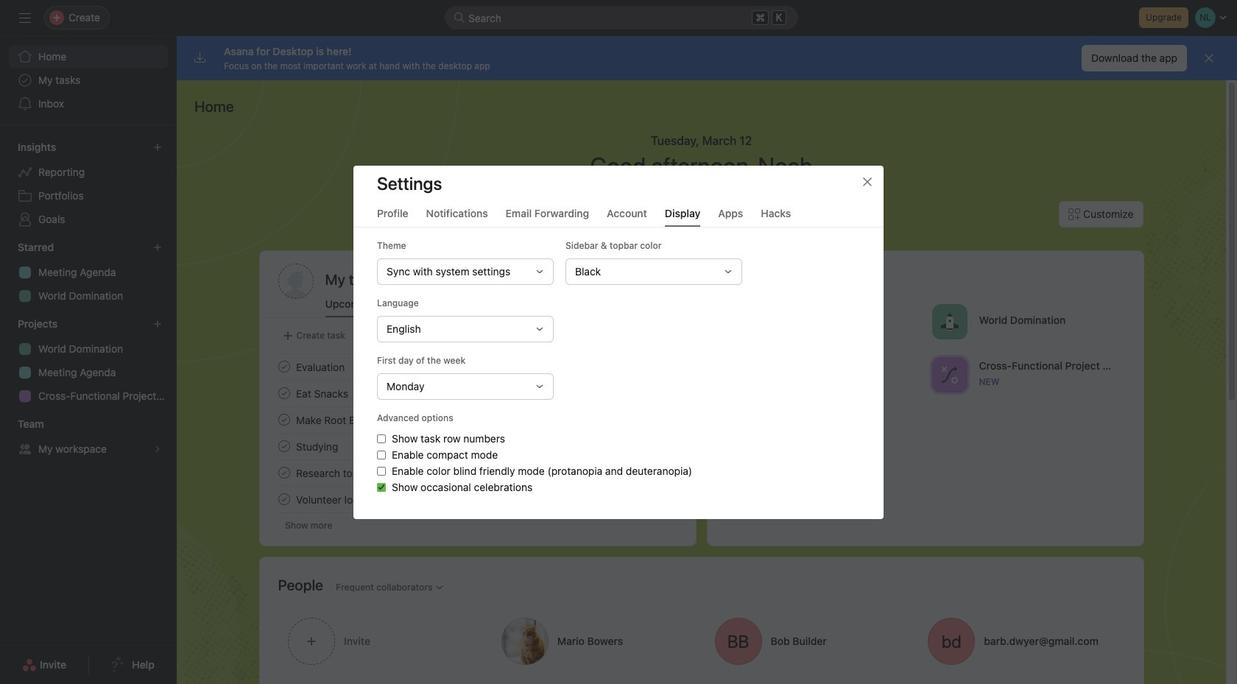 Task type: describe. For each thing, give the bounding box(es) containing it.
line_and_symbols image
[[941, 366, 958, 383]]

global element
[[0, 36, 177, 124]]

mark complete image
[[275, 491, 293, 508]]

starred element
[[0, 234, 177, 311]]

dismiss image
[[1204, 52, 1215, 64]]

close image
[[862, 176, 874, 187]]

rocket image
[[941, 313, 958, 330]]



Task type: vqa. For each thing, say whether or not it's contained in the screenshot.
TARA SCHULTZ
no



Task type: locate. For each thing, give the bounding box(es) containing it.
3 mark complete checkbox from the top
[[275, 491, 293, 508]]

4 mark complete image from the top
[[275, 438, 293, 455]]

0 vertical spatial mark complete checkbox
[[275, 438, 293, 455]]

mark complete image for first mark complete checkbox from the top of the page
[[275, 438, 293, 455]]

2 mark complete checkbox from the top
[[275, 464, 293, 482]]

2 vertical spatial mark complete checkbox
[[275, 491, 293, 508]]

mark complete image for 3rd mark complete option from the top of the page
[[275, 411, 293, 429]]

3 mark complete image from the top
[[275, 411, 293, 429]]

add profile photo image
[[278, 264, 313, 299]]

projects element
[[0, 311, 177, 411]]

1 mark complete checkbox from the top
[[275, 358, 293, 376]]

teams element
[[0, 411, 177, 464]]

2 vertical spatial mark complete checkbox
[[275, 411, 293, 429]]

5 mark complete image from the top
[[275, 464, 293, 482]]

2 mark complete checkbox from the top
[[275, 384, 293, 402]]

None checkbox
[[377, 434, 386, 443], [377, 450, 386, 459], [377, 467, 386, 475], [377, 483, 386, 492], [377, 434, 386, 443], [377, 450, 386, 459], [377, 467, 386, 475], [377, 483, 386, 492]]

prominent image
[[454, 12, 466, 24]]

Mark complete checkbox
[[275, 358, 293, 376], [275, 384, 293, 402], [275, 411, 293, 429]]

mark complete image for 1st mark complete option from the top of the page
[[275, 358, 293, 376]]

hide sidebar image
[[19, 12, 31, 24]]

2 mark complete image from the top
[[275, 384, 293, 402]]

Mark complete checkbox
[[275, 438, 293, 455], [275, 464, 293, 482], [275, 491, 293, 508]]

3 mark complete checkbox from the top
[[275, 411, 293, 429]]

1 vertical spatial mark complete checkbox
[[275, 384, 293, 402]]

1 mark complete image from the top
[[275, 358, 293, 376]]

1 vertical spatial mark complete checkbox
[[275, 464, 293, 482]]

mark complete image
[[275, 358, 293, 376], [275, 384, 293, 402], [275, 411, 293, 429], [275, 438, 293, 455], [275, 464, 293, 482]]

mark complete image for second mark complete option from the top of the page
[[275, 384, 293, 402]]

mark complete image for second mark complete checkbox from the bottom of the page
[[275, 464, 293, 482]]

insights element
[[0, 134, 177, 234]]

1 mark complete checkbox from the top
[[275, 438, 293, 455]]

0 vertical spatial mark complete checkbox
[[275, 358, 293, 376]]



